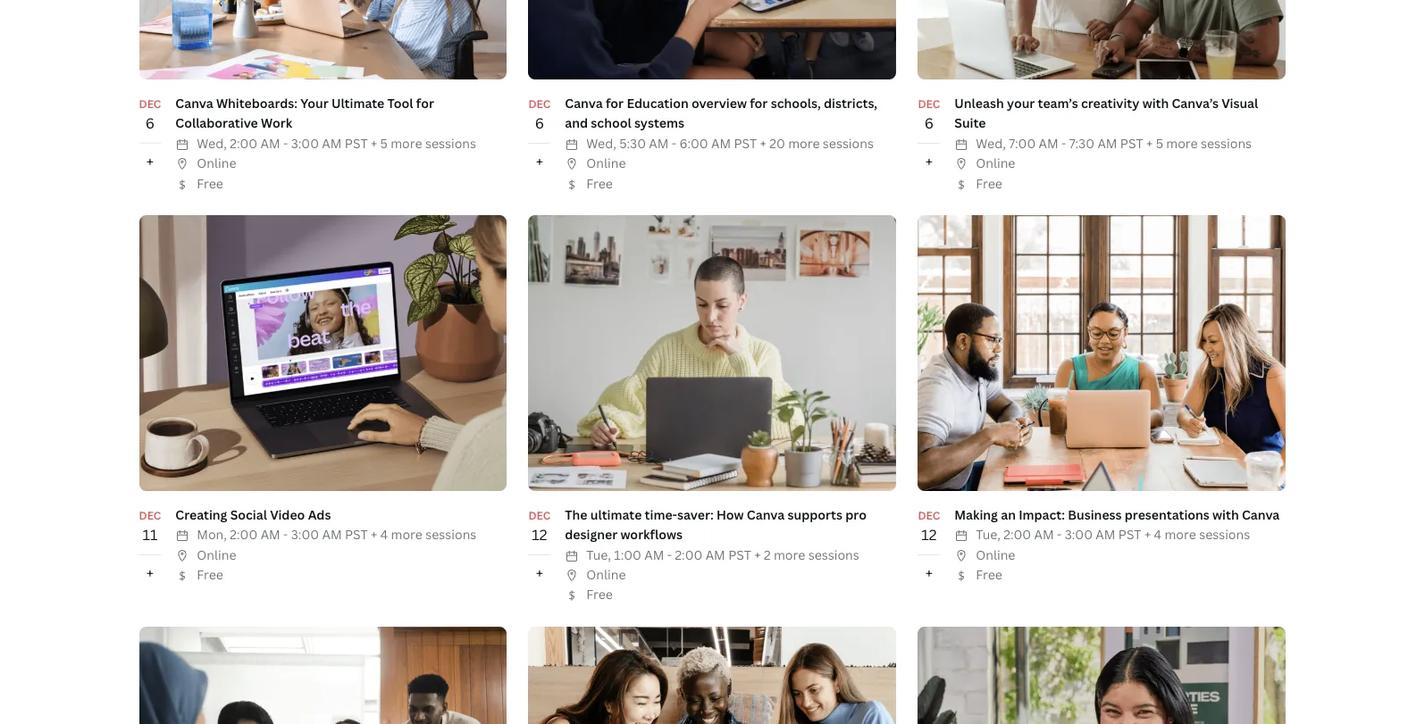 Task type: locate. For each thing, give the bounding box(es) containing it.
1:00
[[614, 547, 642, 564]]

6 left and on the left top of page
[[535, 114, 544, 133]]

dec for creating social video ads
[[139, 508, 161, 524]]

- for team's
[[1062, 135, 1066, 152]]

pst
[[345, 135, 368, 152], [734, 135, 757, 152], [1121, 135, 1144, 152], [345, 527, 368, 544], [1119, 527, 1142, 544], [728, 547, 751, 564]]

tue, for tue, 1:00 am - 2:00 am pst + 2 more sessions
[[587, 547, 611, 564]]

2 dec 6 from the left
[[529, 97, 551, 133]]

6 left collaborative
[[145, 114, 155, 133]]

your
[[1007, 95, 1035, 112]]

dec 6 left collaborative
[[139, 97, 161, 133]]

am
[[261, 135, 280, 152], [322, 135, 342, 152], [649, 135, 669, 152], [711, 135, 731, 152], [1039, 135, 1059, 152], [1098, 135, 1118, 152], [261, 527, 280, 544], [322, 527, 342, 544], [1034, 527, 1054, 544], [1096, 527, 1116, 544], [645, 547, 664, 564], [706, 547, 725, 564]]

1 4 from the left
[[380, 527, 388, 544]]

1 horizontal spatial 4
[[1154, 527, 1162, 544]]

-
[[283, 135, 288, 152], [672, 135, 677, 152], [1062, 135, 1066, 152], [283, 527, 288, 544], [1057, 527, 1062, 544], [667, 547, 672, 564]]

4
[[380, 527, 388, 544], [1154, 527, 1162, 544]]

0 horizontal spatial wed,
[[197, 135, 227, 152]]

3 for from the left
[[750, 95, 768, 112]]

tue, for tue, 2:00 am - 3:00 am pst + 4 more sessions
[[976, 527, 1001, 544]]

free down collaborative
[[197, 175, 223, 192]]

0 vertical spatial tue,
[[976, 527, 1001, 544]]

tue, down making
[[976, 527, 1001, 544]]

1 dec 12 from the left
[[529, 508, 551, 545]]

unleash
[[955, 95, 1004, 112]]

wed, down school
[[587, 135, 616, 152]]

free for tue, 1:00 am - 2:00 am pst
[[587, 587, 613, 604]]

2 horizontal spatial wed,
[[976, 135, 1006, 152]]

1 5 from the left
[[380, 135, 388, 152]]

tue, down designer
[[587, 547, 611, 564]]

2 wed, from the left
[[587, 135, 616, 152]]

creating
[[175, 507, 227, 524]]

with right presentations at right bottom
[[1213, 507, 1239, 524]]

dec for unleash your team's creativity with canva's visual suite
[[918, 97, 940, 112]]

3:00 for 6
[[291, 135, 319, 152]]

1 6 from the left
[[145, 114, 155, 133]]

wed, down collaborative
[[197, 135, 227, 152]]

3 dec 6 from the left
[[918, 97, 940, 133]]

am down work
[[261, 135, 280, 152]]

0 horizontal spatial dec 6
[[139, 97, 161, 133]]

dec 11
[[139, 508, 161, 545]]

+
[[371, 135, 377, 152], [760, 135, 767, 152], [1147, 135, 1153, 152], [146, 152, 154, 171], [536, 152, 543, 171], [926, 152, 933, 171], [371, 527, 377, 544], [1145, 527, 1151, 544], [754, 547, 761, 564], [146, 564, 154, 583], [536, 564, 543, 583], [926, 564, 933, 583]]

3 6 from the left
[[925, 114, 934, 133]]

2 6 from the left
[[535, 114, 544, 133]]

3:00 for 11
[[291, 527, 319, 544]]

tue,
[[976, 527, 1001, 544], [587, 547, 611, 564]]

6 for canva whiteboards: your ultimate tool for collaborative work
[[145, 114, 155, 133]]

an
[[1001, 507, 1016, 524]]

3 wed, from the left
[[976, 135, 1006, 152]]

dec 6 left 'suite' at top right
[[918, 97, 940, 133]]

2 horizontal spatial for
[[750, 95, 768, 112]]

dec 6 left and on the left top of page
[[529, 97, 551, 133]]

dec 6 for unleash your team's creativity with canva's visual suite
[[918, 97, 940, 133]]

canva
[[175, 95, 213, 112], [565, 95, 603, 112], [747, 507, 785, 524], [1242, 507, 1280, 524]]

online
[[197, 155, 236, 172], [587, 155, 626, 172], [976, 155, 1016, 172], [197, 547, 236, 564], [976, 547, 1016, 564], [587, 567, 626, 584]]

1 12 from the left
[[532, 526, 547, 545]]

- down impact:
[[1057, 527, 1062, 544]]

team's
[[1038, 95, 1078, 112]]

sessions for wed, 5:30 am - 6:00 am pst + 20 more sessions
[[823, 135, 874, 152]]

for right the tool
[[416, 95, 434, 112]]

with inside unleash your team's creativity with canva's visual suite
[[1143, 95, 1169, 112]]

2:00 down collaborative
[[230, 135, 258, 152]]

free down designer
[[587, 587, 613, 604]]

- down video
[[283, 527, 288, 544]]

free
[[197, 175, 223, 192], [587, 175, 613, 192], [976, 175, 1003, 192], [197, 567, 223, 584], [976, 567, 1003, 584], [587, 587, 613, 604]]

- down workflows
[[667, 547, 672, 564]]

wed, down 'suite' at top right
[[976, 135, 1006, 152]]

free down mon,
[[197, 567, 223, 584]]

more
[[391, 135, 422, 152], [788, 135, 820, 152], [1166, 135, 1198, 152], [391, 527, 423, 544], [1165, 527, 1196, 544], [774, 547, 805, 564]]

2 5 from the left
[[1156, 135, 1163, 152]]

2:00 for 12
[[1004, 527, 1031, 544]]

1 horizontal spatial dec 12
[[918, 508, 940, 545]]

impact:
[[1019, 507, 1065, 524]]

1 horizontal spatial 6
[[535, 114, 544, 133]]

dec
[[139, 97, 161, 112], [529, 97, 551, 112], [918, 97, 940, 112], [139, 508, 161, 524], [529, 508, 551, 524], [918, 508, 940, 524]]

with
[[1143, 95, 1169, 112], [1213, 507, 1239, 524]]

2 12 from the left
[[922, 526, 937, 545]]

2 4 from the left
[[1154, 527, 1162, 544]]

6
[[145, 114, 155, 133], [535, 114, 544, 133], [925, 114, 934, 133]]

1 horizontal spatial with
[[1213, 507, 1239, 524]]

online down 5:30
[[587, 155, 626, 172]]

with left canva's
[[1143, 95, 1169, 112]]

mon,
[[197, 527, 227, 544]]

dec for canva whiteboards: your ultimate tool for collaborative work
[[139, 97, 161, 112]]

2 for from the left
[[606, 95, 624, 112]]

dec 6
[[139, 97, 161, 133], [529, 97, 551, 133], [918, 97, 940, 133]]

am down business
[[1096, 527, 1116, 544]]

online down mon,
[[197, 547, 236, 564]]

0 horizontal spatial 5
[[380, 135, 388, 152]]

dec 12 left the "the"
[[529, 508, 551, 545]]

making
[[955, 507, 998, 524]]

0 horizontal spatial tue,
[[587, 547, 611, 564]]

creativity
[[1081, 95, 1140, 112]]

1 horizontal spatial tue,
[[976, 527, 1001, 544]]

0 vertical spatial with
[[1143, 95, 1169, 112]]

0 horizontal spatial 12
[[532, 526, 547, 545]]

online down 1:00
[[587, 567, 626, 584]]

the
[[565, 507, 588, 524]]

free down making
[[976, 567, 1003, 584]]

free down school
[[587, 175, 613, 192]]

pst for mon, 2:00 am - 3:00 am pst
[[345, 527, 368, 544]]

for up school
[[606, 95, 624, 112]]

canva inside canva for education overview for schools, districts, and school systems
[[565, 95, 603, 112]]

12 for making an impact: business presentations with canva
[[922, 526, 937, 545]]

supports
[[788, 507, 843, 524]]

6 left 'suite' at top right
[[925, 114, 934, 133]]

1 dec 6 from the left
[[139, 97, 161, 133]]

canva inside canva whiteboards: your ultimate tool for collaborative work
[[175, 95, 213, 112]]

wed,
[[197, 135, 227, 152], [587, 135, 616, 152], [976, 135, 1006, 152]]

sessions for tue, 1:00 am - 2:00 am pst + 2 more sessions
[[808, 547, 859, 564]]

and
[[565, 115, 588, 132]]

more for wed, 7:00 am - 7:30 am pst
[[1166, 135, 1198, 152]]

3:00 down canva whiteboards: your ultimate tool for collaborative work
[[291, 135, 319, 152]]

0 horizontal spatial 4
[[380, 527, 388, 544]]

more for tue, 2:00 am - 3:00 am pst
[[1165, 527, 1196, 544]]

pst for wed, 2:00 am - 3:00 am pst
[[345, 135, 368, 152]]

dec 12
[[529, 508, 551, 545], [918, 508, 940, 545]]

wed, 7:00 am - 7:30 am pst + 5 more sessions
[[976, 135, 1252, 152]]

3:00 down business
[[1065, 527, 1093, 544]]

am down canva whiteboards: your ultimate tool for collaborative work link
[[322, 135, 342, 152]]

5:30
[[619, 135, 646, 152]]

- down work
[[283, 135, 288, 152]]

more for tue, 1:00 am - 2:00 am pst
[[774, 547, 805, 564]]

0 horizontal spatial for
[[416, 95, 434, 112]]

dec 12 left making
[[918, 508, 940, 545]]

1 horizontal spatial dec 6
[[529, 97, 551, 133]]

schools,
[[771, 95, 821, 112]]

whiteboards:
[[216, 95, 298, 112]]

2:00
[[230, 135, 258, 152], [230, 527, 258, 544], [1004, 527, 1031, 544], [675, 547, 703, 564]]

for
[[416, 95, 434, 112], [606, 95, 624, 112], [750, 95, 768, 112]]

wed, 2:00 am - 3:00 am pst + 5 more sessions
[[197, 135, 476, 152]]

3:00 for 12
[[1065, 527, 1093, 544]]

online for wed, 5:30 am - 6:00 am pst + 20 more sessions
[[587, 155, 626, 172]]

creating social video ads link
[[175, 507, 331, 524]]

1 horizontal spatial for
[[606, 95, 624, 112]]

1 vertical spatial tue,
[[587, 547, 611, 564]]

school
[[591, 115, 632, 132]]

tue, 2:00 am - 3:00 am pst + 4 more sessions
[[976, 527, 1250, 544]]

pst for tue, 2:00 am - 3:00 am pst
[[1119, 527, 1142, 544]]

1 horizontal spatial wed,
[[587, 135, 616, 152]]

2:00 down 'social'
[[230, 527, 258, 544]]

1 wed, from the left
[[197, 135, 227, 152]]

free down 'suite' at top right
[[976, 175, 1003, 192]]

11
[[142, 526, 158, 545]]

- for time-
[[667, 547, 672, 564]]

education
[[627, 95, 689, 112]]

5 down unleash your team's creativity with canva's visual suite
[[1156, 135, 1163, 152]]

for left schools,
[[750, 95, 768, 112]]

5 for wed, 7:00 am - 7:30 am pst
[[1156, 135, 1163, 152]]

6 for unleash your team's creativity with canva's visual suite
[[925, 114, 934, 133]]

4 for 11
[[380, 527, 388, 544]]

sessions
[[425, 135, 476, 152], [823, 135, 874, 152], [1201, 135, 1252, 152], [426, 527, 477, 544], [1199, 527, 1250, 544], [808, 547, 859, 564]]

dec for making an impact: business presentations with canva
[[918, 508, 940, 524]]

- left the "6:00"
[[672, 135, 677, 152]]

online for wed, 2:00 am - 3:00 am pst + 5 more sessions
[[197, 155, 236, 172]]

sessions for tue, 2:00 am - 3:00 am pst + 4 more sessions
[[1199, 527, 1250, 544]]

2:00 down an
[[1004, 527, 1031, 544]]

5
[[380, 135, 388, 152], [1156, 135, 1163, 152]]

dec 12 for making
[[918, 508, 940, 545]]

online for tue, 1:00 am - 2:00 am pst + 2 more sessions
[[587, 567, 626, 584]]

designer
[[565, 527, 618, 544]]

the ultimate time-saver: how canva supports pro designer workflows
[[565, 507, 867, 544]]

2 horizontal spatial 6
[[925, 114, 934, 133]]

0 horizontal spatial dec 12
[[529, 508, 551, 545]]

online down 7:00
[[976, 155, 1016, 172]]

online down an
[[976, 547, 1016, 564]]

dec 6 for canva for education overview for schools, districts, and school systems
[[529, 97, 551, 133]]

1 for from the left
[[416, 95, 434, 112]]

sessions for wed, 7:00 am - 7:30 am pst + 5 more sessions
[[1201, 135, 1252, 152]]

5 down the tool
[[380, 135, 388, 152]]

1 horizontal spatial 5
[[1156, 135, 1163, 152]]

3:00 down ads
[[291, 527, 319, 544]]

12
[[532, 526, 547, 545], [922, 526, 937, 545]]

2 dec 12 from the left
[[918, 508, 940, 545]]

canva's
[[1172, 95, 1219, 112]]

3:00
[[291, 135, 319, 152], [291, 527, 319, 544], [1065, 527, 1093, 544]]

- left 7:30
[[1062, 135, 1066, 152]]

0 horizontal spatial 6
[[145, 114, 155, 133]]

1 horizontal spatial 12
[[922, 526, 937, 545]]

2 horizontal spatial dec 6
[[918, 97, 940, 133]]

0 horizontal spatial with
[[1143, 95, 1169, 112]]

am right 7:30
[[1098, 135, 1118, 152]]

online down collaborative
[[197, 155, 236, 172]]

dec for the ultimate time-saver: how canva supports pro designer workflows
[[529, 508, 551, 524]]

more for mon, 2:00 am - 3:00 am pst
[[391, 527, 423, 544]]



Task type: describe. For each thing, give the bounding box(es) containing it.
canva for education overview for schools, districts, and school systems
[[565, 95, 878, 132]]

am down ads
[[322, 527, 342, 544]]

free for mon, 2:00 am - 3:00 am pst
[[197, 567, 223, 584]]

7:00
[[1009, 135, 1036, 152]]

am down impact:
[[1034, 527, 1054, 544]]

social
[[230, 507, 267, 524]]

5 for wed, 2:00 am - 3:00 am pst
[[380, 135, 388, 152]]

creating social video ads
[[175, 507, 331, 524]]

online for wed, 7:00 am - 7:30 am pst + 5 more sessions
[[976, 155, 1016, 172]]

making an impact: business presentations with canva
[[955, 507, 1280, 524]]

tue, 1:00 am - 2:00 am pst + 2 more sessions
[[587, 547, 859, 564]]

canva whiteboards: your ultimate tool for collaborative work
[[175, 95, 434, 132]]

pro
[[846, 507, 867, 524]]

pst for wed, 7:00 am - 7:30 am pst
[[1121, 135, 1144, 152]]

free for tue, 2:00 am - 3:00 am pst
[[976, 567, 1003, 584]]

dec 6 for canva whiteboards: your ultimate tool for collaborative work
[[139, 97, 161, 133]]

districts,
[[824, 95, 878, 112]]

am right 7:00
[[1039, 135, 1059, 152]]

more for wed, 2:00 am - 3:00 am pst
[[391, 135, 422, 152]]

20
[[770, 135, 785, 152]]

ultimate
[[331, 95, 385, 112]]

am down workflows
[[645, 547, 664, 564]]

- for education
[[672, 135, 677, 152]]

6 for canva for education overview for schools, districts, and school systems
[[535, 114, 544, 133]]

workflows
[[621, 527, 683, 544]]

12 for the ultimate time-saver: how canva supports pro designer workflows
[[532, 526, 547, 545]]

more for wed, 5:30 am - 6:00 am pst
[[788, 135, 820, 152]]

overview
[[692, 95, 747, 112]]

wed, for wed, 5:30 am - 6:00 am pst + 20 more sessions
[[587, 135, 616, 152]]

presentations
[[1125, 507, 1210, 524]]

free for wed, 7:00 am - 7:30 am pst
[[976, 175, 1003, 192]]

making an impact: business presentations with canva link
[[955, 507, 1280, 524]]

ultimate
[[591, 507, 642, 524]]

canva inside the ultimate time-saver: how canva supports pro designer workflows
[[747, 507, 785, 524]]

dec 12 for the
[[529, 508, 551, 545]]

wed, for wed, 2:00 am - 3:00 am pst + 5 more sessions
[[197, 135, 227, 152]]

visual
[[1222, 95, 1259, 112]]

online for tue, 2:00 am - 3:00 am pst + 4 more sessions
[[976, 547, 1016, 564]]

video
[[270, 507, 305, 524]]

work
[[261, 115, 292, 132]]

sessions for wed, 2:00 am - 3:00 am pst + 5 more sessions
[[425, 135, 476, 152]]

6:00
[[680, 135, 708, 152]]

online for mon, 2:00 am - 3:00 am pst + 4 more sessions
[[197, 547, 236, 564]]

2
[[764, 547, 771, 564]]

how
[[717, 507, 744, 524]]

- for impact:
[[1057, 527, 1062, 544]]

business
[[1068, 507, 1122, 524]]

collaborative
[[175, 115, 258, 132]]

am down the ultimate time-saver: how canva supports pro designer workflows at the bottom of page
[[706, 547, 725, 564]]

7:30
[[1069, 135, 1095, 152]]

mon, 2:00 am - 3:00 am pst + 4 more sessions
[[197, 527, 477, 544]]

pst for wed, 5:30 am - 6:00 am pst
[[734, 135, 757, 152]]

dec for canva for education overview for schools, districts, and school systems
[[529, 97, 551, 112]]

ads
[[308, 507, 331, 524]]

2:00 for 11
[[230, 527, 258, 544]]

am down systems
[[649, 135, 669, 152]]

free for wed, 2:00 am - 3:00 am pst
[[197, 175, 223, 192]]

am right the "6:00"
[[711, 135, 731, 152]]

- for your
[[283, 135, 288, 152]]

wed, for wed, 7:00 am - 7:30 am pst + 5 more sessions
[[976, 135, 1006, 152]]

wed, 5:30 am - 6:00 am pst + 20 more sessions
[[587, 135, 874, 152]]

am down video
[[261, 527, 280, 544]]

pst for tue, 1:00 am - 2:00 am pst
[[728, 547, 751, 564]]

systems
[[634, 115, 684, 132]]

for inside canva whiteboards: your ultimate tool for collaborative work
[[416, 95, 434, 112]]

2:00 for 6
[[230, 135, 258, 152]]

the ultimate time-saver: how canva supports pro designer workflows link
[[565, 507, 867, 544]]

unleash your team's creativity with canva's visual suite
[[955, 95, 1259, 132]]

suite
[[955, 115, 986, 132]]

your
[[301, 95, 329, 112]]

time-
[[645, 507, 677, 524]]

sessions for mon, 2:00 am - 3:00 am pst + 4 more sessions
[[426, 527, 477, 544]]

unleash your team's creativity with canva's visual suite link
[[955, 95, 1259, 132]]

canva for education overview for schools, districts, and school systems link
[[565, 95, 878, 132]]

2:00 down the ultimate time-saver: how canva supports pro designer workflows at the bottom of page
[[675, 547, 703, 564]]

free for wed, 5:30 am - 6:00 am pst
[[587, 175, 613, 192]]

canva whiteboards: your ultimate tool for collaborative work link
[[175, 95, 434, 132]]

1 vertical spatial with
[[1213, 507, 1239, 524]]

- for video
[[283, 527, 288, 544]]

saver:
[[677, 507, 714, 524]]

tool
[[387, 95, 413, 112]]

4 for 12
[[1154, 527, 1162, 544]]



Task type: vqa. For each thing, say whether or not it's contained in the screenshot.
Purchase
no



